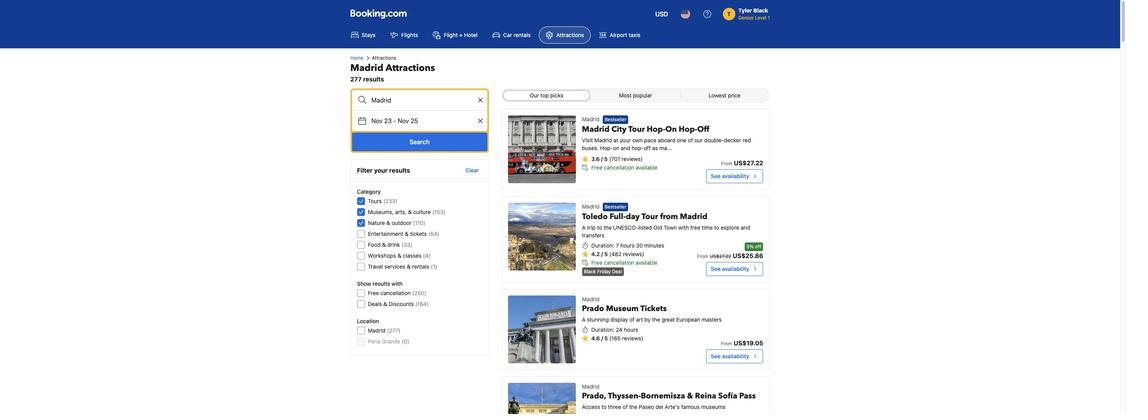 Task type: describe. For each thing, give the bounding box(es) containing it.
pace
[[644, 137, 657, 144]]

& up entertainment
[[386, 220, 390, 226]]

3.6 / 5 (701 reviews)
[[592, 156, 643, 162]]

of inside madrid city tour hop-on hop-off visit madrid at your own pace aboard one of our double-decker red buses. hop-on and hop-off as ma...
[[688, 137, 693, 144]]

usd
[[655, 11, 668, 18]]

from us$27.22
[[721, 160, 763, 167]]

/ for madrid
[[601, 335, 603, 342]]

to inside madrid prado, thyssen-bornemisza & reina sofía pass access to three of the paseo del arte's famous museums
[[602, 404, 607, 410]]

-
[[393, 117, 396, 124]]

workshops
[[368, 252, 396, 259]]

friday
[[597, 269, 611, 275]]

lowest
[[709, 92, 727, 99]]

our
[[695, 137, 703, 144]]

1 vertical spatial free
[[592, 259, 603, 266]]

0 vertical spatial 5
[[604, 156, 608, 162]]

sofía
[[718, 391, 738, 401]]

madrid inside toledo full-day tour from madrid a trip to the unesco-listed old town with free time to explore and transfers
[[680, 212, 708, 222]]

2 vertical spatial free
[[368, 290, 379, 296]]

clear
[[466, 167, 479, 174]]

to right time on the bottom of the page
[[714, 224, 720, 231]]

us$25.86
[[733, 252, 763, 259]]

from inside 5% off from us$27.22 us$25.86
[[697, 254, 708, 259]]

deals & discounts (164)
[[368, 301, 429, 307]]

museum
[[606, 304, 639, 314]]

1 vertical spatial your
[[374, 167, 388, 174]]

toledo
[[582, 212, 608, 222]]

workshops & classes (4)
[[368, 252, 431, 259]]

hotel
[[464, 32, 478, 38]]

popular
[[633, 92, 652, 99]]

madrid inside madrid prado, thyssen-bornemisza & reina sofía pass access to three of the paseo del arte's famous museums
[[582, 384, 600, 390]]

2 free cancellation available from the top
[[592, 259, 658, 266]]

grande
[[382, 338, 400, 345]]

duration: for prado
[[592, 327, 615, 333]]

lowest price
[[709, 92, 741, 99]]

5 for madrid
[[605, 335, 608, 342]]

& up (33)
[[405, 231, 409, 237]]

museums, arts, & culture (153)
[[368, 209, 446, 215]]

and inside madrid city tour hop-on hop-off visit madrid at your own pace aboard one of our double-decker red buses. hop-on and hop-off as ma...
[[621, 145, 630, 151]]

transfers
[[582, 232, 605, 239]]

car rentals link
[[486, 27, 537, 44]]

minutes
[[645, 242, 664, 249]]

to right trip
[[597, 224, 602, 231]]

town
[[664, 224, 677, 231]]

reina
[[695, 391, 717, 401]]

the inside toledo full-day tour from madrid a trip to the unesco-listed old town with free time to explore and transfers
[[604, 224, 612, 231]]

(33)
[[402, 241, 412, 248]]

double-
[[704, 137, 724, 144]]

museums,
[[368, 209, 394, 215]]

madrid inside madrid attractions 277 results
[[350, 62, 383, 74]]

most popular
[[619, 92, 652, 99]]

booking.com image
[[350, 9, 407, 19]]

0 horizontal spatial hop-
[[600, 145, 613, 151]]

2 vertical spatial results
[[373, 280, 390, 287]]

madrid city tour hop-on hop-off image
[[508, 115, 576, 183]]

madrid city tour hop-on hop-off visit madrid at your own pace aboard one of our double-decker red buses. hop-on and hop-off as ma...
[[582, 124, 751, 151]]

& right arts,
[[408, 209, 412, 215]]

23
[[384, 117, 392, 124]]

clear button
[[462, 163, 482, 177]]

from for prado museum tickets
[[721, 341, 732, 347]]

results inside madrid attractions 277 results
[[363, 76, 384, 83]]

tour inside madrid city tour hop-on hop-off visit madrid at your own pace aboard one of our double-decker red buses. hop-on and hop-off as ma...
[[628, 124, 645, 135]]

full-
[[610, 212, 626, 222]]

1 vertical spatial attractions
[[372, 55, 396, 61]]

classes
[[403, 252, 422, 259]]

display
[[610, 316, 628, 323]]

madrid inside madrid prado museum tickets a stunning display of art by the great european masters
[[582, 296, 600, 303]]

search
[[410, 138, 430, 145]]

1 horizontal spatial hop-
[[647, 124, 666, 135]]

30
[[636, 242, 643, 249]]

attractions inside attractions link
[[557, 32, 584, 38]]

show
[[357, 280, 371, 287]]

on
[[613, 145, 620, 151]]

a inside toledo full-day tour from madrid a trip to the unesco-listed old town with free time to explore and transfers
[[582, 224, 586, 231]]

on
[[666, 124, 677, 135]]

from for madrid city tour hop-on hop-off
[[721, 161, 733, 167]]

0 horizontal spatial rentals
[[412, 263, 429, 270]]

prado,
[[582, 391, 606, 401]]

see availability for madrid city tour hop-on hop-off
[[711, 173, 749, 179]]

toledo full-day tour from madrid a trip to the unesco-listed old town with free time to explore and transfers
[[582, 212, 750, 239]]

the inside madrid prado museum tickets a stunning display of art by the great european masters
[[652, 316, 660, 323]]

at
[[614, 137, 618, 144]]

stunning
[[587, 316, 609, 323]]

usd button
[[651, 5, 673, 23]]

(233)
[[383, 198, 398, 204]]

see for toledo full-day tour from madrid
[[711, 266, 721, 272]]

4.6 / 5 (165 reviews)
[[592, 335, 643, 342]]

prado, thyssen-bornemisza & reina sofía pass image
[[508, 383, 576, 414]]

taxis
[[629, 32, 641, 38]]

and inside toledo full-day tour from madrid a trip to the unesco-listed old town with free time to explore and transfers
[[741, 224, 750, 231]]

availability for prado museum tickets
[[722, 353, 749, 360]]

arts,
[[395, 209, 407, 215]]

4.2
[[592, 251, 600, 258]]

3.6
[[592, 156, 600, 162]]

masters
[[702, 316, 722, 323]]

of inside madrid prado museum tickets a stunning display of art by the great european masters
[[630, 316, 635, 323]]

car rentals
[[503, 32, 531, 38]]

1 vertical spatial results
[[389, 167, 410, 174]]

Where are you going? search field
[[352, 90, 487, 110]]

2 horizontal spatial hop-
[[679, 124, 698, 135]]

(4)
[[423, 252, 431, 259]]

deal
[[612, 269, 622, 275]]

off inside 5% off from us$27.22 us$25.86
[[755, 244, 762, 250]]

free cancellation (250)
[[368, 290, 426, 296]]

rentals inside car rentals link
[[514, 32, 531, 38]]

pass
[[740, 391, 756, 401]]

5 for toledo
[[605, 251, 608, 258]]

travel
[[368, 263, 383, 270]]

buses.
[[582, 145, 599, 151]]

of inside madrid prado, thyssen-bornemisza & reina sofía pass access to three of the paseo del arte's famous museums
[[623, 404, 628, 410]]

unesco-
[[613, 224, 638, 231]]

tyler black genius level 1
[[739, 7, 770, 21]]

top
[[541, 92, 549, 99]]

food
[[368, 241, 381, 248]]

price
[[728, 92, 741, 99]]

5% off from us$27.22 us$25.86
[[697, 244, 763, 259]]

stays link
[[344, 27, 382, 44]]

level
[[755, 15, 767, 21]]

red
[[743, 137, 751, 144]]

deals
[[368, 301, 382, 307]]

4.2 / 5 (482 reviews)
[[592, 251, 644, 258]]

car
[[503, 32, 512, 38]]

availability for toledo full-day tour from madrid
[[722, 266, 749, 272]]

off inside madrid city tour hop-on hop-off visit madrid at your own pace aboard one of our double-decker red buses. hop-on and hop-off as ma...
[[644, 145, 651, 151]]

food & drink (33)
[[368, 241, 412, 248]]

tickets
[[641, 304, 667, 314]]

& up the travel services & rentals (1)
[[398, 252, 401, 259]]

bestseller for full-
[[605, 204, 627, 210]]

famous
[[681, 404, 700, 410]]

one
[[677, 137, 687, 144]]

(164)
[[415, 301, 429, 307]]

search button
[[352, 133, 487, 151]]

access
[[582, 404, 600, 410]]

attractions link
[[539, 27, 591, 44]]

(110)
[[413, 220, 426, 226]]



Task type: locate. For each thing, give the bounding box(es) containing it.
+
[[459, 32, 463, 38]]

off
[[644, 145, 651, 151], [755, 244, 762, 250]]

1 vertical spatial bestseller
[[605, 204, 627, 210]]

black friday deal
[[584, 269, 622, 275]]

reviews) down the hop-
[[622, 156, 643, 162]]

reviews) down 24
[[622, 335, 643, 342]]

bestseller up full-
[[605, 204, 627, 210]]

decker
[[724, 137, 741, 144]]

2 vertical spatial reviews)
[[622, 335, 643, 342]]

free
[[691, 224, 701, 231]]

city
[[612, 124, 627, 135]]

hours right 7
[[621, 242, 635, 249]]

entertainment
[[368, 231, 403, 237]]

and right explore
[[741, 224, 750, 231]]

hop- up one
[[679, 124, 698, 135]]

3 see availability from the top
[[711, 353, 749, 360]]

1 horizontal spatial and
[[741, 224, 750, 231]]

1 vertical spatial rentals
[[412, 263, 429, 270]]

your
[[620, 137, 631, 144], [374, 167, 388, 174]]

your right filter
[[374, 167, 388, 174]]

tour
[[628, 124, 645, 135], [642, 212, 658, 222]]

flight + hotel link
[[426, 27, 484, 44]]

(165
[[610, 335, 621, 342]]

hours for day
[[621, 242, 635, 249]]

& right deals
[[384, 301, 387, 307]]

1 a from the top
[[582, 224, 586, 231]]

2 bestseller from the top
[[605, 204, 627, 210]]

of left our
[[688, 137, 693, 144]]

0 horizontal spatial nov
[[371, 117, 383, 124]]

nov
[[371, 117, 383, 124], [398, 117, 409, 124]]

with left free
[[679, 224, 689, 231]]

old
[[654, 224, 662, 231]]

1 vertical spatial tour
[[642, 212, 658, 222]]

see availability for prado museum tickets
[[711, 353, 749, 360]]

&
[[408, 209, 412, 215], [386, 220, 390, 226], [405, 231, 409, 237], [382, 241, 386, 248], [398, 252, 401, 259], [407, 263, 411, 270], [384, 301, 387, 307], [687, 391, 693, 401]]

2 a from the top
[[582, 316, 586, 323]]

2 vertical spatial the
[[629, 404, 638, 410]]

5 left (165
[[605, 335, 608, 342]]

1 vertical spatial and
[[741, 224, 750, 231]]

madrid prado museum tickets a stunning display of art by the great european masters
[[582, 296, 722, 323]]

1 availability from the top
[[722, 173, 749, 179]]

0 horizontal spatial with
[[392, 280, 403, 287]]

0 vertical spatial /
[[601, 156, 603, 162]]

1 vertical spatial the
[[652, 316, 660, 323]]

ma...
[[660, 145, 672, 151]]

services
[[385, 263, 405, 270]]

rentals right car
[[514, 32, 531, 38]]

from inside from us$19.05
[[721, 341, 732, 347]]

2 availability from the top
[[722, 266, 749, 272]]

attractions inside madrid attractions 277 results
[[386, 62, 435, 74]]

see for prado museum tickets
[[711, 353, 721, 360]]

tours (233)
[[368, 198, 398, 204]]

see availability for toledo full-day tour from madrid
[[711, 266, 749, 272]]

3 availability from the top
[[722, 353, 749, 360]]

pena grande (0)
[[368, 338, 409, 345]]

airport taxis link
[[592, 27, 647, 44]]

madrid (277)
[[368, 327, 401, 334]]

nov left 23
[[371, 117, 383, 124]]

us$19.05
[[734, 340, 763, 347]]

show results with
[[357, 280, 403, 287]]

flights
[[401, 32, 418, 38]]

your account menu tyler black genius level 1 element
[[723, 4, 773, 21]]

toledo full-day tour from madrid image
[[508, 203, 576, 271]]

off left as
[[644, 145, 651, 151]]

0 horizontal spatial and
[[621, 145, 630, 151]]

madrid
[[350, 62, 383, 74], [582, 116, 600, 122], [582, 124, 610, 135], [595, 137, 612, 144], [582, 203, 600, 210], [680, 212, 708, 222], [582, 296, 600, 303], [368, 327, 386, 334], [582, 384, 600, 390]]

bestseller for city
[[605, 117, 627, 123]]

5 left (701
[[604, 156, 608, 162]]

availability down from us$27.22
[[722, 173, 749, 179]]

1 nov from the left
[[371, 117, 383, 124]]

prado museum tickets image
[[508, 296, 576, 364]]

home
[[350, 55, 363, 61]]

by
[[645, 316, 651, 323]]

2 vertical spatial see
[[711, 353, 721, 360]]

tyler
[[739, 7, 752, 14]]

1 horizontal spatial off
[[755, 244, 762, 250]]

277
[[350, 76, 362, 83]]

0 horizontal spatial your
[[374, 167, 388, 174]]

to left three
[[602, 404, 607, 410]]

2 vertical spatial cancellation
[[381, 290, 411, 296]]

the down full-
[[604, 224, 612, 231]]

1 horizontal spatial with
[[679, 224, 689, 231]]

free cancellation available down 3.6 / 5 (701 reviews)
[[592, 164, 658, 171]]

(277)
[[387, 327, 401, 334]]

results right show
[[373, 280, 390, 287]]

bornemisza
[[641, 391, 685, 401]]

1 free cancellation available from the top
[[592, 164, 658, 171]]

2 horizontal spatial of
[[688, 137, 693, 144]]

hours
[[621, 242, 635, 249], [624, 327, 638, 333]]

filter your results
[[357, 167, 410, 174]]

see
[[711, 173, 721, 179], [711, 266, 721, 272], [711, 353, 721, 360]]

stays
[[362, 32, 376, 38]]

duration: for full-
[[592, 242, 615, 249]]

1 duration: from the top
[[592, 242, 615, 249]]

a
[[582, 224, 586, 231], [582, 316, 586, 323]]

1
[[768, 15, 770, 21]]

2 vertical spatial 5
[[605, 335, 608, 342]]

availability down from us$19.05
[[722, 353, 749, 360]]

location
[[357, 318, 379, 325]]

cancellation
[[604, 164, 634, 171], [604, 259, 634, 266], [381, 290, 411, 296]]

duration: 7 hours 30 minutes
[[592, 242, 664, 249]]

(701
[[609, 156, 620, 162]]

1 vertical spatial us$27.22
[[710, 254, 731, 259]]

/ right 4.2
[[601, 251, 603, 258]]

a left stunning
[[582, 316, 586, 323]]

our top picks
[[530, 92, 564, 99]]

2 available from the top
[[636, 259, 658, 266]]

0 vertical spatial hours
[[621, 242, 635, 249]]

free down 3.6
[[592, 164, 603, 171]]

with inside toledo full-day tour from madrid a trip to the unesco-listed old town with free time to explore and transfers
[[679, 224, 689, 231]]

2 vertical spatial availability
[[722, 353, 749, 360]]

& up the famous
[[687, 391, 693, 401]]

1 vertical spatial see availability
[[711, 266, 749, 272]]

the right by at the bottom of page
[[652, 316, 660, 323]]

rentals down (4)
[[412, 263, 429, 270]]

category
[[357, 188, 381, 195]]

1 horizontal spatial us$27.22
[[734, 160, 763, 167]]

3 see from the top
[[711, 353, 721, 360]]

hop- up pace
[[647, 124, 666, 135]]

available down as
[[636, 164, 658, 171]]

0 vertical spatial with
[[679, 224, 689, 231]]

24
[[616, 327, 623, 333]]

us$27.22 down red
[[734, 160, 763, 167]]

black inside tyler black genius level 1
[[754, 7, 768, 14]]

your right at
[[620, 137, 631, 144]]

0 vertical spatial see availability
[[711, 173, 749, 179]]

reviews) for day
[[623, 251, 644, 258]]

the
[[604, 224, 612, 231], [652, 316, 660, 323], [629, 404, 638, 410]]

2 vertical spatial see availability
[[711, 353, 749, 360]]

(153)
[[432, 209, 446, 215]]

1 vertical spatial cancellation
[[604, 259, 634, 266]]

madrid attractions 277 results
[[350, 62, 435, 83]]

off
[[697, 124, 710, 135]]

see down double-
[[711, 173, 721, 179]]

1 vertical spatial availability
[[722, 266, 749, 272]]

1 vertical spatial available
[[636, 259, 658, 266]]

off right 5%
[[755, 244, 762, 250]]

flights link
[[384, 27, 425, 44]]

your inside madrid city tour hop-on hop-off visit madrid at your own pace aboard one of our double-decker red buses. hop-on and hop-off as ma...
[[620, 137, 631, 144]]

from inside from us$27.22
[[721, 161, 733, 167]]

availability for madrid city tour hop-on hop-off
[[722, 173, 749, 179]]

1 vertical spatial hours
[[624, 327, 638, 333]]

0 vertical spatial free
[[592, 164, 603, 171]]

1 vertical spatial of
[[630, 316, 635, 323]]

airport
[[610, 32, 627, 38]]

0 horizontal spatial off
[[644, 145, 651, 151]]

1 vertical spatial black
[[584, 269, 596, 275]]

2 vertical spatial /
[[601, 335, 603, 342]]

0 vertical spatial see
[[711, 173, 721, 179]]

0 horizontal spatial of
[[623, 404, 628, 410]]

/ right '4.6'
[[601, 335, 603, 342]]

nov 23 - nov 25
[[371, 117, 418, 124]]

see down 5% off from us$27.22 us$25.86
[[711, 266, 721, 272]]

tour up own
[[628, 124, 645, 135]]

& inside madrid prado, thyssen-bornemisza & reina sofía pass access to three of the paseo del arte's famous museums
[[687, 391, 693, 401]]

cancellation down 4.2 / 5 (482 reviews)
[[604, 259, 634, 266]]

1 horizontal spatial the
[[629, 404, 638, 410]]

5 left the (482
[[605, 251, 608, 258]]

tour up listed
[[642, 212, 658, 222]]

1 vertical spatial reviews)
[[623, 251, 644, 258]]

1 horizontal spatial black
[[754, 7, 768, 14]]

0 vertical spatial bestseller
[[605, 117, 627, 123]]

1 horizontal spatial of
[[630, 316, 635, 323]]

available down 30
[[636, 259, 658, 266]]

art
[[636, 316, 643, 323]]

prado
[[582, 304, 604, 314]]

duration: up '4.6'
[[592, 327, 615, 333]]

1 vertical spatial from
[[697, 254, 708, 259]]

hours for museum
[[624, 327, 638, 333]]

picks
[[550, 92, 564, 99]]

0 vertical spatial reviews)
[[622, 156, 643, 162]]

bestseller up city
[[605, 117, 627, 123]]

0 horizontal spatial black
[[584, 269, 596, 275]]

0 horizontal spatial the
[[604, 224, 612, 231]]

& down classes
[[407, 263, 411, 270]]

0 vertical spatial of
[[688, 137, 693, 144]]

airport taxis
[[610, 32, 641, 38]]

2 see from the top
[[711, 266, 721, 272]]

the left paseo
[[629, 404, 638, 410]]

from down decker
[[721, 161, 733, 167]]

5%
[[747, 244, 754, 250]]

1 horizontal spatial rentals
[[514, 32, 531, 38]]

1 see availability from the top
[[711, 173, 749, 179]]

cancellation up the deals & discounts (164)
[[381, 290, 411, 296]]

see down masters
[[711, 353, 721, 360]]

free cancellation available down 4.2 / 5 (482 reviews)
[[592, 259, 658, 266]]

0 vertical spatial black
[[754, 7, 768, 14]]

great
[[662, 316, 675, 323]]

black up level
[[754, 7, 768, 14]]

0 vertical spatial rentals
[[514, 32, 531, 38]]

travel services & rentals (1)
[[368, 263, 437, 270]]

1 bestseller from the top
[[605, 117, 627, 123]]

/ right 3.6
[[601, 156, 603, 162]]

0 vertical spatial and
[[621, 145, 630, 151]]

5
[[604, 156, 608, 162], [605, 251, 608, 258], [605, 335, 608, 342]]

from down time on the bottom of the page
[[697, 254, 708, 259]]

1 horizontal spatial nov
[[398, 117, 409, 124]]

0 vertical spatial cancellation
[[604, 164, 634, 171]]

0 vertical spatial off
[[644, 145, 651, 151]]

duration: 24 hours
[[592, 327, 638, 333]]

cancellation down 3.6 / 5 (701 reviews)
[[604, 164, 634, 171]]

see availability down 5% off from us$27.22 us$25.86
[[711, 266, 749, 272]]

hop- up (701
[[600, 145, 613, 151]]

aboard
[[658, 137, 676, 144]]

0 vertical spatial duration:
[[592, 242, 615, 249]]

2 nov from the left
[[398, 117, 409, 124]]

black
[[754, 7, 768, 14], [584, 269, 596, 275]]

availability
[[722, 173, 749, 179], [722, 266, 749, 272], [722, 353, 749, 360]]

paseo
[[639, 404, 654, 410]]

hours right 24
[[624, 327, 638, 333]]

free up deals
[[368, 290, 379, 296]]

1 vertical spatial with
[[392, 280, 403, 287]]

1 vertical spatial duration:
[[592, 327, 615, 333]]

filter
[[357, 167, 373, 174]]

0 vertical spatial us$27.22
[[734, 160, 763, 167]]

of right three
[[623, 404, 628, 410]]

4.6
[[592, 335, 600, 342]]

of left 'art'
[[630, 316, 635, 323]]

availability down us$25.86
[[722, 266, 749, 272]]

2 horizontal spatial the
[[652, 316, 660, 323]]

/
[[601, 156, 603, 162], [601, 251, 603, 258], [601, 335, 603, 342]]

0 vertical spatial attractions
[[557, 32, 584, 38]]

with up 'free cancellation (250)'
[[392, 280, 403, 287]]

results up '(233)'
[[389, 167, 410, 174]]

see for madrid city tour hop-on hop-off
[[711, 173, 721, 179]]

1 vertical spatial a
[[582, 316, 586, 323]]

0 horizontal spatial us$27.22
[[710, 254, 731, 259]]

& left "drink"
[[382, 241, 386, 248]]

a left trip
[[582, 224, 586, 231]]

tour inside toledo full-day tour from madrid a trip to the unesco-listed old town with free time to explore and transfers
[[642, 212, 658, 222]]

2 vertical spatial of
[[623, 404, 628, 410]]

see availability down from us$27.22
[[711, 173, 749, 179]]

free down 4.2
[[592, 259, 603, 266]]

(250)
[[412, 290, 426, 296]]

nov right -
[[398, 117, 409, 124]]

reviews) for museum
[[622, 335, 643, 342]]

black left friday
[[584, 269, 596, 275]]

the inside madrid prado, thyssen-bornemisza & reina sofía pass access to three of the paseo del arte's famous museums
[[629, 404, 638, 410]]

from left us$19.05
[[721, 341, 732, 347]]

day
[[626, 212, 640, 222]]

us$27.22 left us$25.86
[[710, 254, 731, 259]]

1 vertical spatial free cancellation available
[[592, 259, 658, 266]]

(482
[[610, 251, 622, 258]]

0 vertical spatial tour
[[628, 124, 645, 135]]

see availability down from us$19.05
[[711, 353, 749, 360]]

/ for toledo
[[601, 251, 603, 258]]

2 see availability from the top
[[711, 266, 749, 272]]

0 vertical spatial free cancellation available
[[592, 164, 658, 171]]

0 vertical spatial results
[[363, 76, 384, 83]]

flight + hotel
[[444, 32, 478, 38]]

pena
[[368, 338, 380, 345]]

0 vertical spatial availability
[[722, 173, 749, 179]]

0 vertical spatial your
[[620, 137, 631, 144]]

us$27.22 inside 5% off from us$27.22 us$25.86
[[710, 254, 731, 259]]

0 vertical spatial the
[[604, 224, 612, 231]]

0 vertical spatial available
[[636, 164, 658, 171]]

and right on
[[621, 145, 630, 151]]

flight
[[444, 32, 458, 38]]

1 vertical spatial /
[[601, 251, 603, 258]]

0 vertical spatial a
[[582, 224, 586, 231]]

a inside madrid prado museum tickets a stunning display of art by the great european masters
[[582, 316, 586, 323]]

2 duration: from the top
[[592, 327, 615, 333]]

1 vertical spatial off
[[755, 244, 762, 250]]

results right the 277
[[363, 76, 384, 83]]

1 horizontal spatial your
[[620, 137, 631, 144]]

1 vertical spatial see
[[711, 266, 721, 272]]

of
[[688, 137, 693, 144], [630, 316, 635, 323], [623, 404, 628, 410]]

discounts
[[389, 301, 414, 307]]

2 vertical spatial attractions
[[386, 62, 435, 74]]

reviews) down duration: 7 hours 30 minutes
[[623, 251, 644, 258]]

1 vertical spatial 5
[[605, 251, 608, 258]]

duration: up 4.2
[[592, 242, 615, 249]]

(0)
[[402, 338, 409, 345]]

2 vertical spatial from
[[721, 341, 732, 347]]

1 available from the top
[[636, 164, 658, 171]]

0 vertical spatial from
[[721, 161, 733, 167]]

1 see from the top
[[711, 173, 721, 179]]



Task type: vqa. For each thing, say whether or not it's contained in the screenshot.
Greet related to CR-
no



